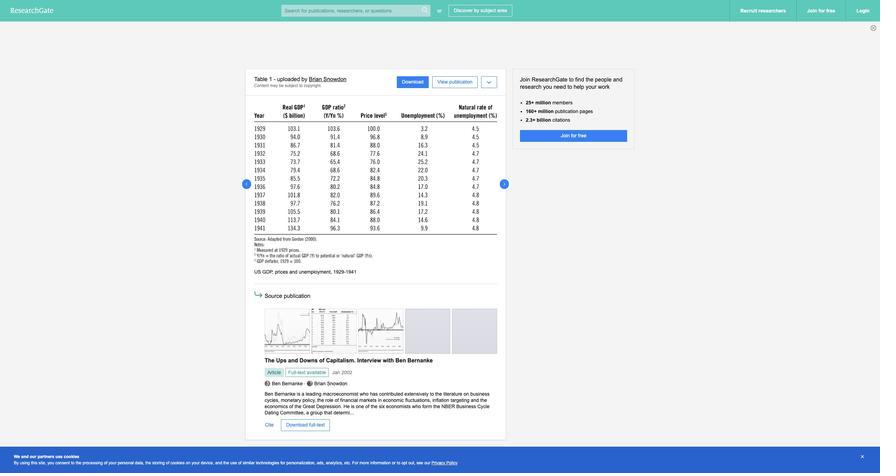 Task type: locate. For each thing, give the bounding box(es) containing it.
of right storing
[[166, 461, 169, 466]]

0 horizontal spatial join for free link
[[520, 130, 627, 142]]

1 vertical spatial join
[[520, 77, 530, 83]]

1 horizontal spatial text
[[317, 422, 325, 428]]

1 vertical spatial our
[[424, 461, 430, 466]]

privacy
[[432, 461, 445, 466]]

on inside ben bernanke is a leading macroeconomist who has contributed extensively to the literature on business cycles, monetary policy, the role of financial markets in economic fluctuations, inflation targeting and the economics of the great depression. he is one of the six economists who form the nber business cycle dating committee, a group that determi...
[[464, 391, 469, 397]]

you down the researchgate
[[543, 84, 552, 90]]

0 horizontal spatial join
[[520, 77, 530, 83]]

2002
[[341, 370, 352, 375]]

recruit
[[740, 8, 757, 14]]

in
[[378, 397, 382, 403], [278, 456, 282, 462]]

1 horizontal spatial for
[[571, 133, 577, 138]]

0 vertical spatial you
[[543, 84, 552, 90]]

we
[[14, 454, 20, 459]]

cookies right storing
[[171, 461, 185, 466]]

to up inflation
[[430, 391, 434, 397]]

use left similar
[[230, 461, 237, 466]]

to
[[569, 77, 574, 83], [299, 83, 303, 88], [567, 84, 572, 90], [430, 391, 434, 397], [71, 461, 74, 466], [397, 461, 400, 466]]

information
[[370, 461, 391, 466]]

2 horizontal spatial your
[[586, 84, 596, 90]]

the left six at the bottom
[[371, 404, 377, 409]]

the ups and downs of capitalism. interview with ben bernanke
[[265, 358, 433, 364]]

0 horizontal spatial cookies
[[64, 454, 79, 459]]

size m image
[[253, 289, 264, 300], [283, 331, 291, 340], [330, 331, 338, 340]]

brian snowdon link up the copyright.
[[309, 76, 347, 82]]

he
[[343, 404, 350, 409]]

in inside ben bernanke is a leading macroeconomist who has contributed extensively to the literature on business cycles, monetary policy, the role of financial markets in economic fluctuations, inflation targeting and the economics of the great depression. he is one of the six economists who form the nber business cycle dating committee, a group that determi...
[[378, 397, 382, 403]]

find
[[575, 77, 584, 83]]

2 vertical spatial ben
[[265, 391, 273, 397]]

and inside join researchgate to find the people and research you need to help your work
[[613, 77, 622, 83]]

1 vertical spatial for
[[571, 133, 577, 138]]

1 horizontal spatial on
[[464, 391, 469, 397]]

1 vertical spatial subject
[[285, 83, 298, 88]]

0 horizontal spatial join for free
[[561, 133, 586, 138]]

and right "people"
[[613, 77, 622, 83]]

ben bernanke link
[[265, 381, 303, 387]]

join
[[807, 8, 817, 14], [520, 77, 530, 83], [561, 133, 570, 138]]

0 vertical spatial subject
[[481, 8, 496, 13]]

and up 'using'
[[21, 454, 29, 459]]

pages
[[580, 108, 593, 114]]

our right see
[[424, 461, 430, 466]]

your left device, on the left
[[192, 461, 200, 466]]

0 vertical spatial download
[[402, 79, 424, 85]]

your
[[586, 84, 596, 90], [109, 461, 117, 466], [192, 461, 200, 466]]

download left view
[[402, 79, 424, 85]]

2 vertical spatial bernanke
[[275, 391, 295, 397]]

0 vertical spatial who
[[360, 391, 369, 397]]

0 horizontal spatial or
[[392, 461, 396, 466]]

✕ button
[[859, 454, 866, 460]]

subject down "uploaded"
[[285, 83, 298, 88]]

1 vertical spatial brian
[[314, 381, 326, 386]]

your right the help
[[586, 84, 596, 90]]

out,
[[408, 461, 415, 466]]

researchgate logo image
[[10, 7, 53, 13]]

table
[[254, 76, 268, 82]]

we and our partners use cookies
[[14, 454, 79, 459]]

download for download full-text
[[286, 422, 308, 428]]

1 horizontal spatial who
[[412, 404, 421, 409]]

0 horizontal spatial for
[[280, 461, 285, 466]]

markets
[[359, 397, 377, 403]]

financial
[[340, 397, 358, 403]]

literature
[[443, 391, 462, 397]]

0 horizontal spatial is
[[297, 391, 300, 397]]

determi...
[[333, 410, 354, 416]]

the up inflation
[[435, 391, 442, 397]]

0 vertical spatial brian
[[309, 76, 322, 82]]

1 horizontal spatial our
[[424, 461, 430, 466]]

on up 'targeting'
[[464, 391, 469, 397]]

by using this site, you consent to the processing of your personal data, the storing of cookies on your device, and the use of similar technologies for personalization, ads, analytics, etc. for more information or to opt out, see our privacy policy
[[14, 461, 457, 466]]

0 vertical spatial brian snowdon link
[[309, 76, 347, 82]]

and right prices at left
[[289, 269, 297, 275]]

us gdp, prices and unemployment, 1929-1941 image
[[254, 105, 497, 264]]

1 horizontal spatial free
[[826, 8, 835, 14]]

text down group
[[317, 422, 325, 428]]

and down business in the right bottom of the page
[[471, 397, 479, 403]]

to left the copyright.
[[299, 83, 303, 88]]

free left the login link
[[826, 8, 835, 14]]

1 vertical spatial join for free
[[561, 133, 586, 138]]

0 vertical spatial in
[[378, 397, 382, 403]]

unemployment,
[[299, 269, 332, 275]]

your inside join researchgate to find the people and research you need to help your work
[[586, 84, 596, 90]]

jan
[[332, 370, 340, 375]]

the
[[586, 77, 593, 83], [435, 391, 442, 397], [317, 397, 324, 403], [480, 397, 487, 403], [295, 404, 301, 409], [371, 404, 377, 409], [433, 404, 440, 409], [76, 461, 81, 466], [145, 461, 151, 466], [223, 461, 229, 466]]

who
[[360, 391, 369, 397], [412, 404, 421, 409]]

text down downs
[[298, 370, 305, 375]]

size m image left source
[[253, 289, 264, 300]]

the right data,
[[145, 461, 151, 466]]

or right size s icon
[[437, 8, 442, 13]]

size m image up capitalism.
[[330, 331, 338, 340]]

us
[[254, 269, 261, 275]]

2 vertical spatial for
[[280, 461, 285, 466]]

policy,
[[302, 397, 316, 403]]

you
[[543, 84, 552, 90], [47, 461, 54, 466]]

bernanke up monetary on the bottom of page
[[275, 391, 295, 397]]

us gdp, prices and unemployment, 1929-1941
[[254, 269, 356, 275]]

by inside table 1 - uploaded by brian snowdon content may be subject to copyright.
[[301, 76, 307, 82]]

ben bernanke
[[272, 381, 303, 386]]

site,
[[39, 461, 46, 466]]

1 vertical spatial who
[[412, 404, 421, 409]]

0 vertical spatial snowdon
[[323, 76, 347, 82]]

0 vertical spatial bernanke
[[407, 358, 433, 364]]

business
[[470, 391, 490, 397]]

0 horizontal spatial download
[[286, 422, 308, 428]]

of down monetary on the bottom of page
[[289, 404, 293, 409]]

million right 25+
[[535, 100, 551, 105]]

1 vertical spatial or
[[392, 461, 396, 466]]

work
[[598, 84, 610, 90]]

discover by subject area link
[[449, 5, 512, 17]]

people
[[595, 77, 612, 83]]

analytics,
[[326, 461, 343, 466]]

1 horizontal spatial subject
[[481, 8, 496, 13]]

1 horizontal spatial or
[[437, 8, 442, 13]]

text
[[298, 370, 305, 375], [317, 422, 325, 428]]

the
[[265, 358, 275, 364]]

full-text available
[[288, 370, 326, 375]]

main content
[[0, 69, 880, 473]]

a down great
[[306, 410, 309, 416]]

to left opt
[[397, 461, 400, 466]]

free down pages on the right top of page
[[578, 133, 586, 138]]

brian snowdon link
[[309, 76, 347, 82], [307, 381, 347, 387]]

subject inside 'link'
[[481, 8, 496, 13]]

bernanke inside ben bernanke link
[[282, 381, 303, 386]]

0 vertical spatial cookies
[[64, 454, 79, 459]]

brian snowdon link down jan
[[307, 381, 347, 387]]

cite
[[265, 422, 274, 428]]

subject left area
[[481, 8, 496, 13]]

brian up the copyright.
[[309, 76, 322, 82]]

etc.
[[344, 461, 351, 466]]

and inside ben bernanke is a leading macroeconomist who has contributed extensively to the literature on business cycles, monetary policy, the role of financial markets in economic fluctuations, inflation targeting and the economics of the great depression. he is one of the six economists who form the nber business cycle dating committee, a group that determi...
[[471, 397, 479, 403]]

main content containing table 1
[[0, 69, 880, 473]]

research
[[520, 84, 542, 90]]

on left device, on the left
[[186, 461, 190, 466]]

use up consent
[[55, 454, 63, 459]]

ben right with
[[395, 358, 406, 364]]

a up the policy,
[[302, 391, 304, 397]]

brian snowdon
[[314, 381, 347, 386]]

your left the personal
[[109, 461, 117, 466]]

1 vertical spatial is
[[351, 404, 355, 409]]

brian right brian snowdon 'icon' on the bottom left
[[314, 381, 326, 386]]

ben right ben bernanke image
[[272, 381, 281, 386]]

the left processing
[[76, 461, 81, 466]]

1 horizontal spatial use
[[230, 461, 237, 466]]

is right he on the left bottom
[[351, 404, 355, 409]]

1 vertical spatial you
[[47, 461, 54, 466]]

0 horizontal spatial by
[[301, 76, 307, 82]]

1929-
[[333, 269, 346, 275]]

a
[[302, 391, 304, 397], [306, 410, 309, 416]]

1 horizontal spatial in
[[378, 397, 382, 403]]

and right ups
[[288, 358, 298, 364]]

1 vertical spatial ben
[[272, 381, 281, 386]]

citations
[[552, 117, 570, 123]]

bernanke down 'full-'
[[282, 381, 303, 386]]

source publication
[[265, 293, 310, 299]]

snowdon inside table 1 - uploaded by brian snowdon content may be subject to copyright.
[[323, 76, 347, 82]]

by up the copyright.
[[301, 76, 307, 82]]

1 vertical spatial bernanke
[[282, 381, 303, 386]]

0 vertical spatial is
[[297, 391, 300, 397]]

privacy policy link
[[432, 461, 457, 466]]

2 horizontal spatial join
[[807, 8, 817, 14]]

ben inside ben bernanke is a leading macroeconomist who has contributed extensively to the literature on business cycles, monetary policy, the role of financial markets in economic fluctuations, inflation targeting and the economics of the great depression. he is one of the six economists who form the nber business cycle dating committee, a group that determi...
[[265, 391, 273, 397]]

to inside ben bernanke is a leading macroeconomist who has contributed extensively to the literature on business cycles, monetary policy, the role of financial markets in economic fluctuations, inflation targeting and the economics of the great depression. he is one of the six economists who form the nber business cycle dating committee, a group that determi...
[[430, 391, 434, 397]]

1 horizontal spatial cookies
[[171, 461, 185, 466]]

login
[[856, 8, 870, 14]]

bernanke inside ben bernanke is a leading macroeconomist who has contributed extensively to the literature on business cycles, monetary policy, the role of financial markets in economic fluctuations, inflation targeting and the economics of the great depression. he is one of the six economists who form the nber business cycle dating committee, a group that determi...
[[275, 391, 295, 397]]

1 vertical spatial snowdon
[[327, 381, 347, 386]]

1 vertical spatial by
[[301, 76, 307, 82]]

is up monetary on the bottom of page
[[297, 391, 300, 397]]

recruit researchers link
[[730, 0, 796, 22]]

brian
[[309, 76, 322, 82], [314, 381, 326, 386]]

1 horizontal spatial download
[[402, 79, 424, 85]]

join for free link
[[796, 0, 846, 22], [520, 130, 627, 142]]

contexts in source publication
[[254, 456, 328, 462]]

0 horizontal spatial you
[[47, 461, 54, 466]]

this
[[31, 461, 37, 466]]

free
[[826, 8, 835, 14], [578, 133, 586, 138]]

2 horizontal spatial for
[[818, 8, 825, 14]]

0 horizontal spatial a
[[302, 391, 304, 397]]

0 vertical spatial on
[[464, 391, 469, 397]]

0 vertical spatial use
[[55, 454, 63, 459]]

1 horizontal spatial join for free
[[807, 8, 835, 14]]

1 horizontal spatial join for free link
[[796, 0, 846, 22]]

the right find on the right top of page
[[586, 77, 593, 83]]

source
[[265, 293, 282, 299]]

to right consent
[[71, 461, 74, 466]]

bernanke right with
[[407, 358, 433, 364]]

1 vertical spatial download
[[286, 422, 308, 428]]

discover by subject area
[[454, 8, 507, 13]]

subject inside table 1 - uploaded by brian snowdon content may be subject to copyright.
[[285, 83, 298, 88]]

2 vertical spatial join
[[561, 133, 570, 138]]

role
[[325, 397, 333, 403]]

cycles,
[[265, 397, 280, 403]]

in up six at the bottom
[[378, 397, 382, 403]]

extensively
[[404, 391, 429, 397]]

of down macroeconomist
[[335, 397, 339, 403]]

ben up cycles,
[[265, 391, 273, 397]]

our up this
[[30, 454, 36, 459]]

or left opt
[[392, 461, 396, 466]]

million up 'billion'
[[538, 108, 554, 114]]

snowdon
[[323, 76, 347, 82], [327, 381, 347, 386]]

0 vertical spatial by
[[474, 8, 479, 13]]

view
[[437, 79, 448, 85]]

is
[[297, 391, 300, 397], [351, 404, 355, 409]]

committee,
[[280, 410, 305, 416]]

1 vertical spatial text
[[317, 422, 325, 428]]

1 vertical spatial a
[[306, 410, 309, 416]]

download down committee,
[[286, 422, 308, 428]]

table 1 - uploaded by brian snowdon content may be subject to copyright.
[[254, 76, 347, 88]]

for
[[352, 461, 358, 466]]

0 horizontal spatial our
[[30, 454, 36, 459]]

you down we and our partners use cookies
[[47, 461, 54, 466]]

our
[[30, 454, 36, 459], [424, 461, 430, 466]]

0 horizontal spatial use
[[55, 454, 63, 459]]

to left find on the right top of page
[[569, 77, 574, 83]]

0 horizontal spatial in
[[278, 456, 282, 462]]

0 horizontal spatial subject
[[285, 83, 298, 88]]

download link
[[397, 76, 429, 88]]

1 vertical spatial free
[[578, 133, 586, 138]]

in left source
[[278, 456, 282, 462]]

for
[[818, 8, 825, 14], [571, 133, 577, 138], [280, 461, 285, 466]]

0 horizontal spatial text
[[298, 370, 305, 375]]

using
[[20, 461, 30, 466]]

of right processing
[[104, 461, 107, 466]]

who down fluctuations,
[[412, 404, 421, 409]]

who up "markets" in the bottom of the page
[[360, 391, 369, 397]]

fluctuations,
[[405, 397, 431, 403]]

0 horizontal spatial on
[[186, 461, 190, 466]]

0 horizontal spatial free
[[578, 133, 586, 138]]

by right discover
[[474, 8, 479, 13]]

1 horizontal spatial by
[[474, 8, 479, 13]]

size m image up ups
[[283, 331, 291, 340]]

1 horizontal spatial you
[[543, 84, 552, 90]]

cookies up consent
[[64, 454, 79, 459]]

join for free
[[807, 8, 835, 14], [561, 133, 586, 138]]



Task type: vqa. For each thing, say whether or not it's contained in the screenshot.
rightmost cookies
yes



Task type: describe. For each thing, give the bounding box(es) containing it.
business
[[456, 404, 476, 409]]

2 horizontal spatial size m image
[[330, 331, 338, 340]]

the up cycle
[[480, 397, 487, 403]]

✕
[[861, 454, 864, 459]]

the left role
[[317, 397, 324, 403]]

full-
[[309, 422, 317, 428]]

brian snowdon image
[[307, 381, 313, 387]]

similar
[[243, 461, 255, 466]]

discover
[[454, 8, 473, 13]]

interview
[[357, 358, 381, 364]]

0 vertical spatial our
[[30, 454, 36, 459]]

researchers
[[758, 8, 786, 14]]

gdp,
[[262, 269, 274, 275]]

25+
[[526, 100, 534, 105]]

billion
[[537, 117, 551, 123]]

more
[[360, 461, 369, 466]]

1 horizontal spatial a
[[306, 410, 309, 416]]

download full-text link
[[281, 419, 330, 431]]

technologies
[[256, 461, 279, 466]]

uploaded
[[277, 76, 300, 82]]

economics
[[265, 404, 288, 409]]

help
[[574, 84, 584, 90]]

0 vertical spatial text
[[298, 370, 305, 375]]

copyright.
[[304, 83, 322, 88]]

0 vertical spatial ben
[[395, 358, 406, 364]]

1 horizontal spatial your
[[192, 461, 200, 466]]

0 vertical spatial million
[[535, 100, 551, 105]]

0 vertical spatial free
[[826, 8, 835, 14]]

-
[[274, 76, 276, 82]]

join inside join researchgate to find the people and research you need to help your work
[[520, 77, 530, 83]]

be
[[279, 83, 284, 88]]

need
[[554, 84, 566, 90]]

1 vertical spatial cookies
[[171, 461, 185, 466]]

nber
[[441, 404, 455, 409]]

policy
[[446, 461, 457, 466]]

0 vertical spatial join
[[807, 8, 817, 14]]

macroeconomist
[[323, 391, 358, 397]]

publication inside 25+ million members 160+ million publication pages 2.3+ billion citations
[[555, 108, 578, 114]]

source
[[284, 456, 300, 462]]

ups
[[276, 358, 287, 364]]

see
[[416, 461, 423, 466]]

with
[[383, 358, 394, 364]]

capitalism.
[[326, 358, 356, 364]]

jan 2002
[[332, 370, 352, 375]]

size m image
[[377, 331, 385, 340]]

1 vertical spatial join for free link
[[520, 130, 627, 142]]

of down "markets" in the bottom of the page
[[365, 404, 369, 409]]

the ups and downs of capitalism. interview with ben bernanke link
[[265, 358, 433, 364]]

ben for ben bernanke is a leading macroeconomist who has contributed extensively to the literature on business cycles, monetary policy, the role of financial markets in economic fluctuations, inflation targeting and the economics of the great depression. he is one of the six economists who form the nber business cycle dating committee, a group that determi...
[[265, 391, 273, 397]]

1 vertical spatial in
[[278, 456, 282, 462]]

the right device, on the left
[[223, 461, 229, 466]]

0 vertical spatial a
[[302, 391, 304, 397]]

1 horizontal spatial join
[[561, 133, 570, 138]]

160+
[[526, 108, 537, 114]]

monetary
[[281, 397, 301, 403]]

leading
[[306, 391, 321, 397]]

and right device, on the left
[[215, 461, 222, 466]]

partners
[[38, 454, 54, 459]]

storing
[[152, 461, 165, 466]]

0 vertical spatial join for free link
[[796, 0, 846, 22]]

25+ million members 160+ million publication pages 2.3+ billion citations
[[526, 100, 593, 123]]

1 vertical spatial on
[[186, 461, 190, 466]]

contexts
[[254, 456, 276, 462]]

available
[[307, 370, 326, 375]]

by inside 'link'
[[474, 8, 479, 13]]

0 horizontal spatial size m image
[[253, 289, 264, 300]]

bernanke for ben bernanke
[[282, 381, 303, 386]]

0 horizontal spatial your
[[109, 461, 117, 466]]

0 vertical spatial for
[[818, 8, 825, 14]]

to left the help
[[567, 84, 572, 90]]

great
[[303, 404, 315, 409]]

consent
[[55, 461, 70, 466]]

view publication link
[[432, 76, 478, 88]]

ben bernanke image
[[265, 381, 270, 387]]

has
[[370, 391, 378, 397]]

1 vertical spatial million
[[538, 108, 554, 114]]

processing
[[83, 461, 103, 466]]

may
[[270, 83, 278, 88]]

personalization,
[[286, 461, 316, 466]]

view publication
[[437, 79, 472, 85]]

join researchgate to find the people and research you need to help your work
[[520, 77, 622, 90]]

ben for ben bernanke
[[272, 381, 281, 386]]

size s image
[[421, 7, 428, 14]]

inflation
[[432, 397, 449, 403]]

1 horizontal spatial is
[[351, 404, 355, 409]]

economic
[[383, 397, 404, 403]]

0 vertical spatial or
[[437, 8, 442, 13]]

of up available
[[319, 358, 324, 364]]

you inside join researchgate to find the people and research you need to help your work
[[543, 84, 552, 90]]

six
[[379, 404, 385, 409]]

dating
[[265, 410, 279, 416]]

cycle
[[477, 404, 489, 409]]

bernanke for ben bernanke is a leading macroeconomist who has contributed extensively to the literature on business cycles, monetary policy, the role of financial markets in economic fluctuations, inflation targeting and the economics of the great depression. he is one of the six economists who form the nber business cycle dating committee, a group that determi...
[[275, 391, 295, 397]]

of left similar
[[238, 461, 242, 466]]

0 vertical spatial join for free
[[807, 8, 835, 14]]

1 vertical spatial brian snowdon link
[[307, 381, 347, 387]]

1 horizontal spatial size m image
[[283, 331, 291, 340]]

group
[[310, 410, 323, 416]]

contributed
[[379, 391, 403, 397]]

targeting
[[451, 397, 469, 403]]

depression.
[[316, 404, 342, 409]]

content
[[254, 83, 269, 88]]

by
[[14, 461, 19, 466]]

brian inside table 1 - uploaded by brian snowdon content may be subject to copyright.
[[309, 76, 322, 82]]

downs
[[300, 358, 318, 364]]

cite link
[[265, 422, 274, 429]]

Search for publications, researchers, or questions field
[[281, 5, 430, 17]]

0 horizontal spatial who
[[360, 391, 369, 397]]

to inside table 1 - uploaded by brian snowdon content may be subject to copyright.
[[299, 83, 303, 88]]

prices
[[275, 269, 288, 275]]

economists
[[386, 404, 411, 409]]

download full-text
[[286, 422, 325, 428]]

join for free inside main content
[[561, 133, 586, 138]]

the up committee,
[[295, 404, 301, 409]]

opt
[[401, 461, 407, 466]]

personal
[[118, 461, 134, 466]]

full-
[[288, 370, 298, 375]]

one
[[356, 404, 364, 409]]

the inside join researchgate to find the people and research you need to help your work
[[586, 77, 593, 83]]

members
[[552, 100, 573, 105]]

recruit researchers
[[740, 8, 786, 14]]

researchgate
[[532, 77, 567, 83]]

the down inflation
[[433, 404, 440, 409]]

1 vertical spatial use
[[230, 461, 237, 466]]

download for download
[[402, 79, 424, 85]]

2.3+
[[526, 117, 535, 123]]

ads,
[[317, 461, 325, 466]]



